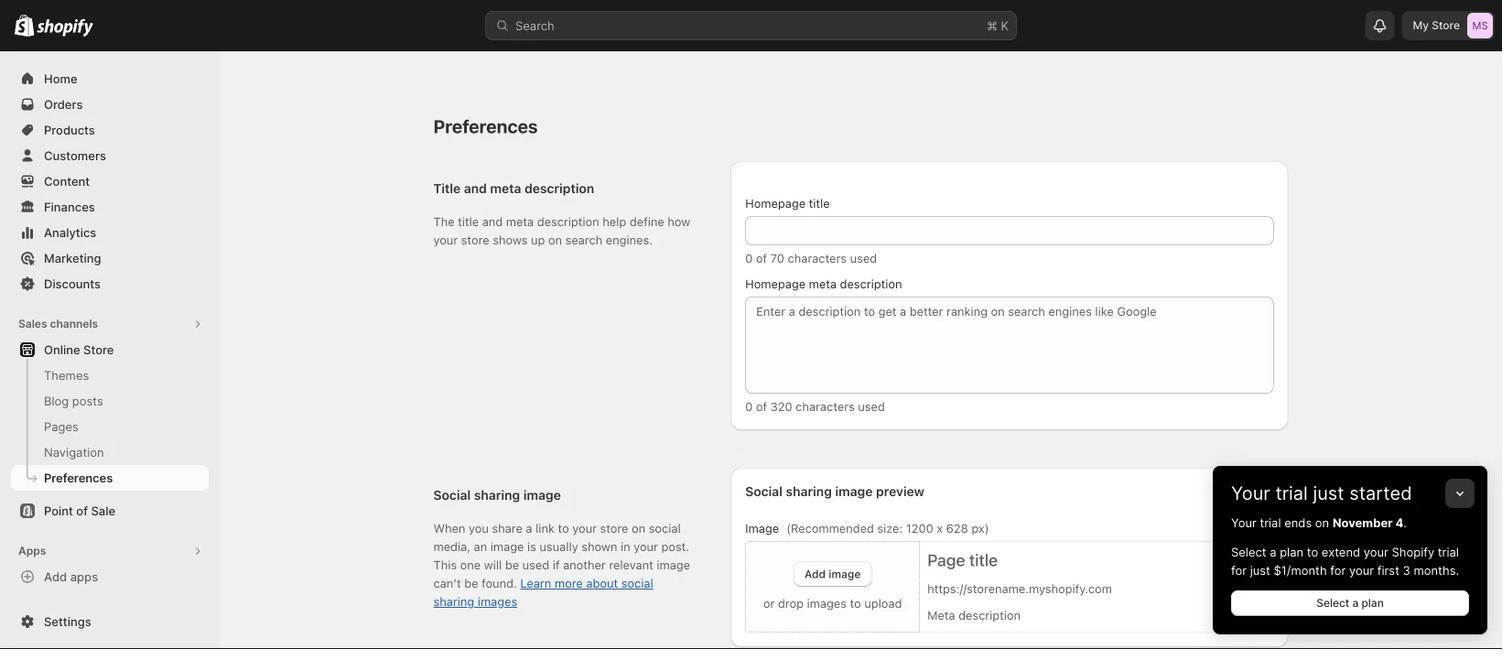 Task type: describe. For each thing, give the bounding box(es) containing it.
trial inside select a plan to extend your shopify trial for just $1/month for your first 3 months.
[[1439, 545, 1460, 559]]

apps
[[70, 570, 98, 584]]

4
[[1396, 516, 1404, 530]]

point of sale link
[[11, 498, 209, 524]]

plan for select a plan to extend your shopify trial for just $1/month for your first 3 months.
[[1280, 545, 1304, 559]]

select a plan
[[1317, 597, 1384, 610]]

your trial just started button
[[1213, 466, 1488, 505]]

k
[[1001, 18, 1009, 33]]

search
[[516, 18, 555, 33]]

⌘ k
[[987, 18, 1009, 33]]

orders
[[44, 97, 83, 111]]

your trial ends on november 4 .
[[1232, 516, 1407, 530]]

customers
[[44, 148, 106, 163]]

shopify image
[[15, 14, 34, 36]]

analytics
[[44, 225, 96, 239]]

discounts link
[[11, 271, 209, 297]]

point of sale button
[[0, 498, 220, 524]]

started
[[1350, 482, 1413, 505]]

my store
[[1413, 19, 1461, 32]]

apps button
[[11, 538, 209, 564]]

themes link
[[11, 363, 209, 388]]

your trial just started
[[1232, 482, 1413, 505]]

preferences link
[[11, 465, 209, 491]]

november
[[1333, 516, 1393, 530]]

shopify image
[[37, 19, 94, 37]]

my
[[1413, 19, 1430, 32]]

apps
[[18, 544, 46, 558]]

marketing link
[[11, 245, 209, 271]]

select for select a plan to extend your shopify trial for just $1/month for your first 3 months.
[[1232, 545, 1267, 559]]

your for your trial ends on november 4 .
[[1232, 516, 1257, 530]]

navigation
[[44, 445, 104, 459]]

sales
[[18, 317, 47, 331]]

home link
[[11, 66, 209, 92]]

marketing
[[44, 251, 101, 265]]

extend
[[1322, 545, 1361, 559]]

months.
[[1414, 563, 1460, 577]]

home
[[44, 71, 77, 86]]

my store image
[[1468, 13, 1494, 38]]

3
[[1403, 563, 1411, 577]]

0 vertical spatial your
[[1364, 545, 1389, 559]]



Task type: locate. For each thing, give the bounding box(es) containing it.
1 for from the left
[[1232, 563, 1247, 577]]

2 vertical spatial trial
[[1439, 545, 1460, 559]]

1 vertical spatial your
[[1350, 563, 1375, 577]]

a inside select a plan to extend your shopify trial for just $1/month for your first 3 months.
[[1270, 545, 1277, 559]]

pages
[[44, 419, 79, 434]]

navigation link
[[11, 440, 209, 465]]

content
[[44, 174, 90, 188]]

trial for ends
[[1260, 516, 1282, 530]]

your inside dropdown button
[[1232, 482, 1271, 505]]

for left $1/month
[[1232, 563, 1247, 577]]

0 vertical spatial plan
[[1280, 545, 1304, 559]]

$1/month
[[1274, 563, 1328, 577]]

0 horizontal spatial just
[[1251, 563, 1271, 577]]

settings link
[[11, 609, 209, 635]]

content link
[[11, 168, 209, 194]]

on
[[1316, 516, 1330, 530]]

discounts
[[44, 277, 101, 291]]

your up the first
[[1364, 545, 1389, 559]]

0 horizontal spatial select
[[1232, 545, 1267, 559]]

a for select a plan
[[1353, 597, 1359, 610]]

⌘
[[987, 18, 998, 33]]

store for online store
[[83, 342, 114, 357]]

1 horizontal spatial store
[[1432, 19, 1461, 32]]

2 for from the left
[[1331, 563, 1346, 577]]

0 horizontal spatial a
[[1270, 545, 1277, 559]]

online store link
[[11, 337, 209, 363]]

trial
[[1276, 482, 1308, 505], [1260, 516, 1282, 530], [1439, 545, 1460, 559]]

store right my
[[1432, 19, 1461, 32]]

1 horizontal spatial just
[[1314, 482, 1345, 505]]

just
[[1314, 482, 1345, 505], [1251, 563, 1271, 577]]

trial up ends
[[1276, 482, 1308, 505]]

for
[[1232, 563, 1247, 577], [1331, 563, 1346, 577]]

online store
[[44, 342, 114, 357]]

add
[[44, 570, 67, 584]]

just left $1/month
[[1251, 563, 1271, 577]]

point of sale
[[44, 504, 115, 518]]

channels
[[50, 317, 98, 331]]

customers link
[[11, 143, 209, 168]]

a up $1/month
[[1270, 545, 1277, 559]]

of
[[76, 504, 88, 518]]

online
[[44, 342, 80, 357]]

for down extend
[[1331, 563, 1346, 577]]

plan up $1/month
[[1280, 545, 1304, 559]]

sales channels
[[18, 317, 98, 331]]

select
[[1232, 545, 1267, 559], [1317, 597, 1350, 610]]

1 vertical spatial plan
[[1362, 597, 1384, 610]]

orders link
[[11, 92, 209, 117]]

blog
[[44, 394, 69, 408]]

ends
[[1285, 516, 1312, 530]]

1 horizontal spatial plan
[[1362, 597, 1384, 610]]

select for select a plan
[[1317, 597, 1350, 610]]

1 horizontal spatial select
[[1317, 597, 1350, 610]]

plan inside select a plan "link"
[[1362, 597, 1384, 610]]

0 vertical spatial store
[[1432, 19, 1461, 32]]

finances link
[[11, 194, 209, 220]]

1 vertical spatial trial
[[1260, 516, 1282, 530]]

a
[[1270, 545, 1277, 559], [1353, 597, 1359, 610]]

your inside "element"
[[1232, 516, 1257, 530]]

settings
[[44, 614, 91, 629]]

pages link
[[11, 414, 209, 440]]

1 vertical spatial a
[[1353, 597, 1359, 610]]

to
[[1307, 545, 1319, 559]]

your
[[1232, 482, 1271, 505], [1232, 516, 1257, 530]]

analytics link
[[11, 220, 209, 245]]

0 horizontal spatial plan
[[1280, 545, 1304, 559]]

a inside "link"
[[1353, 597, 1359, 610]]

just inside select a plan to extend your shopify trial for just $1/month for your first 3 months.
[[1251, 563, 1271, 577]]

blog posts
[[44, 394, 103, 408]]

just inside dropdown button
[[1314, 482, 1345, 505]]

select a plan link
[[1232, 591, 1470, 616]]

add apps
[[44, 570, 98, 584]]

1 your from the top
[[1232, 482, 1271, 505]]

0 horizontal spatial for
[[1232, 563, 1247, 577]]

1 vertical spatial store
[[83, 342, 114, 357]]

1 vertical spatial your
[[1232, 516, 1257, 530]]

0 vertical spatial a
[[1270, 545, 1277, 559]]

products
[[44, 123, 95, 137]]

your for your trial just started
[[1232, 482, 1271, 505]]

sales channels button
[[11, 311, 209, 337]]

your
[[1364, 545, 1389, 559], [1350, 563, 1375, 577]]

1 vertical spatial just
[[1251, 563, 1271, 577]]

point
[[44, 504, 73, 518]]

plan
[[1280, 545, 1304, 559], [1362, 597, 1384, 610]]

trial up months. on the bottom of page
[[1439, 545, 1460, 559]]

1 vertical spatial select
[[1317, 597, 1350, 610]]

your left the first
[[1350, 563, 1375, 577]]

first
[[1378, 563, 1400, 577]]

just up on
[[1314, 482, 1345, 505]]

1 horizontal spatial for
[[1331, 563, 1346, 577]]

.
[[1404, 516, 1407, 530]]

select inside select a plan to extend your shopify trial for just $1/month for your first 3 months.
[[1232, 545, 1267, 559]]

your up your trial ends on november 4 .
[[1232, 482, 1271, 505]]

0 vertical spatial just
[[1314, 482, 1345, 505]]

select down select a plan to extend your shopify trial for just $1/month for your first 3 months. on the right bottom of the page
[[1317, 597, 1350, 610]]

1 horizontal spatial a
[[1353, 597, 1359, 610]]

select a plan to extend your shopify trial for just $1/month for your first 3 months.
[[1232, 545, 1460, 577]]

plan down the first
[[1362, 597, 1384, 610]]

trial inside dropdown button
[[1276, 482, 1308, 505]]

select left to
[[1232, 545, 1267, 559]]

blog posts link
[[11, 388, 209, 414]]

0 vertical spatial your
[[1232, 482, 1271, 505]]

a down select a plan to extend your shopify trial for just $1/month for your first 3 months. on the right bottom of the page
[[1353, 597, 1359, 610]]

a for select a plan to extend your shopify trial for just $1/month for your first 3 months.
[[1270, 545, 1277, 559]]

trial for just
[[1276, 482, 1308, 505]]

0 horizontal spatial store
[[83, 342, 114, 357]]

add apps button
[[11, 564, 209, 590]]

store
[[1432, 19, 1461, 32], [83, 342, 114, 357]]

plan inside select a plan to extend your shopify trial for just $1/month for your first 3 months.
[[1280, 545, 1304, 559]]

0 vertical spatial select
[[1232, 545, 1267, 559]]

your left ends
[[1232, 516, 1257, 530]]

finances
[[44, 200, 95, 214]]

sale
[[91, 504, 115, 518]]

shopify
[[1392, 545, 1435, 559]]

preferences
[[44, 471, 113, 485]]

products link
[[11, 117, 209, 143]]

posts
[[72, 394, 103, 408]]

store down sales channels button
[[83, 342, 114, 357]]

trial left ends
[[1260, 516, 1282, 530]]

select inside "link"
[[1317, 597, 1350, 610]]

2 your from the top
[[1232, 516, 1257, 530]]

themes
[[44, 368, 89, 382]]

store for my store
[[1432, 19, 1461, 32]]

0 vertical spatial trial
[[1276, 482, 1308, 505]]

plan for select a plan
[[1362, 597, 1384, 610]]

your trial just started element
[[1213, 514, 1488, 635]]



Task type: vqa. For each thing, say whether or not it's contained in the screenshot.
Store to the left
yes



